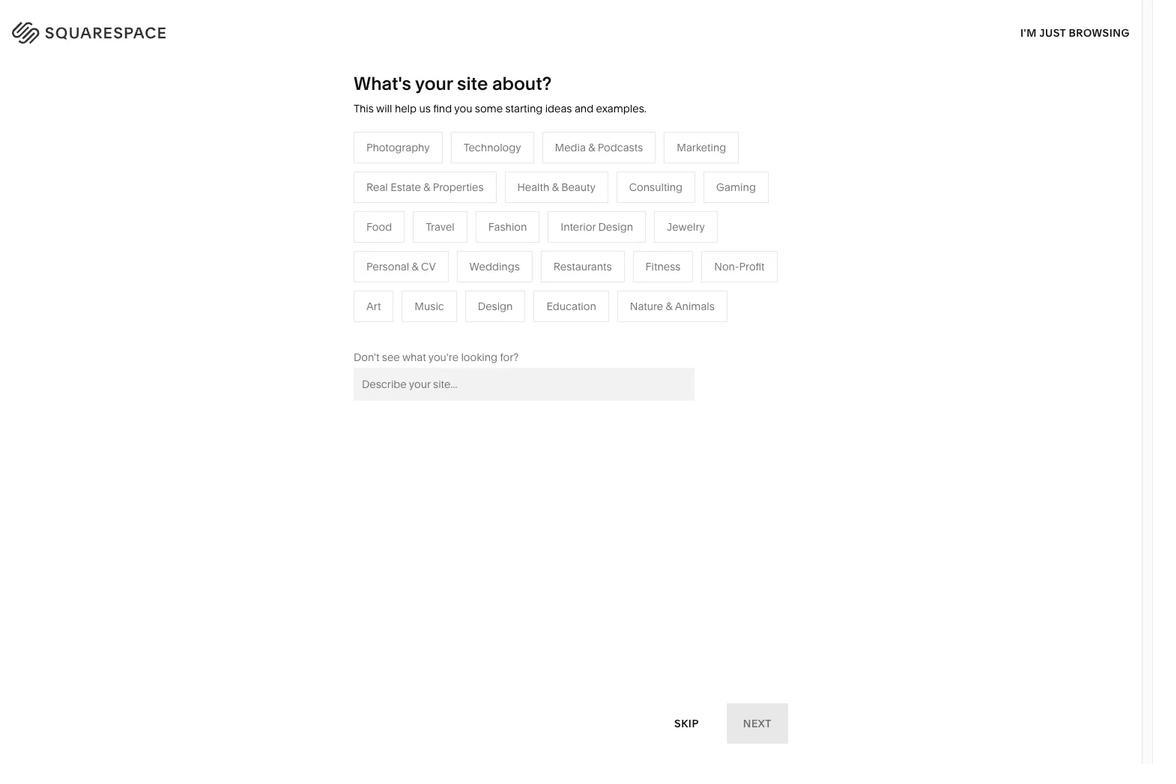 Task type: locate. For each thing, give the bounding box(es) containing it.
0 vertical spatial media & podcasts
[[555, 141, 643, 154]]

Photography radio
[[354, 132, 443, 163]]

podcasts
[[598, 141, 643, 154], [574, 253, 619, 267]]

media & podcasts up beauty
[[555, 141, 643, 154]]

your
[[415, 73, 453, 94]]

1 horizontal spatial a
[[1047, 88, 1054, 103]]

0 horizontal spatial real
[[367, 180, 388, 194]]

1 horizontal spatial and
[[1045, 103, 1066, 118]]

& inside health & beauty radio
[[552, 180, 559, 194]]

a
[[831, 88, 838, 103], [1047, 88, 1054, 103]]

Technology radio
[[451, 132, 534, 163]]

nature & animals down fitness option at top right
[[630, 300, 715, 313]]

0 vertical spatial podcasts
[[598, 141, 643, 154]]

weddings link
[[531, 298, 596, 312]]

0 horizontal spatial animals
[[675, 300, 715, 313]]

2 horizontal spatial you
[[809, 103, 829, 118]]

restaurants
[[531, 231, 589, 244], [554, 260, 612, 273]]

to
[[897, 117, 909, 132]]

a right or
[[1047, 88, 1054, 103]]

cv
[[421, 260, 436, 273]]

fashion up weddings radio
[[489, 220, 527, 234]]

weddings inside radio
[[470, 260, 520, 273]]

design down profits
[[478, 300, 513, 313]]

real
[[367, 180, 388, 194], [531, 321, 553, 334]]

1 horizontal spatial non-
[[715, 260, 740, 273]]

nature & animals
[[689, 231, 774, 244], [630, 300, 715, 313]]

properties
[[433, 180, 484, 194], [598, 321, 648, 334]]

beaumont image
[[780, 513, 1095, 765]]

travel down health & beauty
[[531, 208, 560, 222]]

fashion
[[373, 208, 412, 222], [489, 220, 527, 234]]

1 vertical spatial nature
[[630, 300, 663, 313]]

1 horizontal spatial design
[[599, 220, 633, 234]]

& up beauty
[[589, 141, 595, 154]]

non- up the music
[[442, 276, 467, 289]]

Education radio
[[534, 291, 609, 322]]

you left need
[[776, 88, 796, 103]]

health & beauty
[[518, 180, 596, 194]]

Marketing radio
[[664, 132, 739, 163]]

find
[[433, 102, 452, 115]]

2 a from the left
[[1047, 88, 1054, 103]]

with
[[154, 119, 230, 165]]

fitness
[[689, 253, 724, 267], [646, 260, 681, 273]]

nature
[[689, 231, 723, 244], [630, 300, 663, 313]]

log             in
[[1088, 23, 1124, 37]]

0 horizontal spatial travel
[[426, 220, 455, 234]]

customizable
[[965, 103, 1042, 118]]

restaurants down travel link
[[531, 231, 589, 244]]

food up local
[[367, 220, 392, 234]]

weddings down events link
[[531, 298, 581, 312]]

0 vertical spatial nature
[[689, 231, 723, 244]]

& down fitness option at top right
[[666, 300, 673, 313]]

0 vertical spatial design
[[599, 220, 633, 234]]

squarespace logo link
[[30, 19, 249, 41]]

local business
[[373, 253, 446, 267]]

about?
[[492, 73, 552, 94]]

a right need
[[831, 88, 838, 103]]

real estate & properties up fashion link
[[367, 180, 484, 194]]

& right health
[[552, 180, 559, 194]]

personal & cv
[[367, 260, 436, 273]]

non-
[[715, 260, 740, 273], [442, 276, 467, 289]]

0 horizontal spatial fitness
[[646, 260, 681, 273]]

restaurants up events link
[[554, 260, 612, 273]]

and
[[575, 102, 594, 115], [1045, 103, 1066, 118]]

animals
[[734, 231, 774, 244], [675, 300, 715, 313]]

professional services link
[[373, 231, 493, 244]]

media up beauty
[[555, 141, 586, 154]]

& left cv
[[412, 260, 419, 273]]

squarespace logo image
[[30, 19, 184, 41]]

profits
[[467, 276, 498, 289]]

1 horizontal spatial properties
[[598, 321, 648, 334]]

gaming
[[717, 180, 756, 194]]

Consulting radio
[[617, 171, 696, 203]]

1 a from the left
[[831, 88, 838, 103]]

1 vertical spatial food
[[373, 298, 399, 312]]

community & non-profits
[[373, 276, 498, 289]]

1 horizontal spatial nature
[[689, 231, 723, 244]]

nature & animals link
[[689, 231, 789, 244]]

Jewelry radio
[[654, 211, 718, 243]]

nature inside option
[[630, 300, 663, 313]]

& inside real estate & properties option
[[424, 180, 431, 194]]

you inside what's your site about? this will help us find you some starting ideas and examples.
[[454, 102, 473, 115]]

marketing
[[677, 141, 727, 154]]

0 vertical spatial animals
[[734, 231, 774, 244]]

0 horizontal spatial properties
[[433, 180, 484, 194]]

skip button
[[658, 703, 716, 745]]

&
[[589, 141, 595, 154], [424, 180, 431, 194], [552, 180, 559, 194], [722, 208, 729, 222], [725, 231, 732, 244], [565, 253, 571, 267], [412, 260, 419, 273], [433, 276, 440, 289], [666, 300, 673, 313], [588, 321, 595, 334]]

real estate & properties
[[367, 180, 484, 194], [531, 321, 648, 334]]

0 horizontal spatial real estate & properties
[[367, 180, 484, 194]]

fitness up nature & animals option in the right top of the page
[[646, 260, 681, 273]]

real down the 'weddings' link
[[531, 321, 553, 334]]

local
[[373, 253, 400, 267]]

portfolio
[[841, 88, 890, 103]]

1 vertical spatial real estate & properties
[[531, 321, 648, 334]]

& down education on the top of the page
[[588, 321, 595, 334]]

browsing
[[1069, 26, 1130, 39]]

& up fashion link
[[424, 180, 431, 194]]

1 horizontal spatial real
[[531, 321, 553, 334]]

fitness down jewelry radio
[[689, 253, 724, 267]]

home & decor link
[[689, 208, 777, 222]]

0 horizontal spatial estate
[[391, 180, 421, 194]]

media up events
[[531, 253, 562, 267]]

online
[[960, 88, 995, 103]]

1 vertical spatial restaurants
[[554, 260, 612, 273]]

you right "find"
[[454, 102, 473, 115]]

1 horizontal spatial travel
[[531, 208, 560, 222]]

i'm just browsing
[[1021, 26, 1130, 39]]

media
[[555, 141, 586, 154], [531, 253, 562, 267]]

log             in link
[[1088, 23, 1124, 37]]

1 horizontal spatial animals
[[734, 231, 774, 244]]

non- down nature & animals link
[[715, 260, 740, 273]]

0 horizontal spatial design
[[478, 300, 513, 313]]

interior
[[561, 220, 596, 234]]

1 horizontal spatial estate
[[555, 321, 586, 334]]

1 horizontal spatial fashion
[[489, 220, 527, 234]]

starting
[[506, 102, 543, 115]]

0 vertical spatial estate
[[391, 180, 421, 194]]

estate up fashion link
[[391, 180, 421, 194]]

0 horizontal spatial nature
[[630, 300, 663, 313]]

0 vertical spatial media
[[555, 141, 586, 154]]

0 horizontal spatial a
[[831, 88, 838, 103]]

you left can
[[809, 103, 829, 118]]

Real Estate & Properties radio
[[354, 171, 497, 203]]

template
[[226, 81, 388, 127]]

0 vertical spatial weddings
[[470, 260, 520, 273]]

professional
[[373, 231, 433, 244]]

& down restaurants link
[[565, 253, 571, 267]]

skip
[[675, 717, 699, 730]]

estate inside option
[[391, 180, 421, 194]]

1 vertical spatial non-
[[442, 276, 467, 289]]

fashion up "professional"
[[373, 208, 412, 222]]

0 vertical spatial properties
[[433, 180, 484, 194]]

make any template yours with ease.
[[46, 81, 396, 165]]

food down community
[[373, 298, 399, 312]]

estate down education on the top of the page
[[555, 321, 586, 334]]

you
[[776, 88, 796, 103], [454, 102, 473, 115], [809, 103, 829, 118]]

get
[[912, 117, 931, 132]]

and right ideas
[[575, 102, 594, 115]]

1 vertical spatial design
[[478, 300, 513, 313]]

responsive
[[724, 117, 787, 132]]

media & podcasts down restaurants link
[[531, 253, 619, 267]]

Interior Design radio
[[548, 211, 646, 243]]

events link
[[531, 276, 579, 289]]

0 vertical spatial non-
[[715, 260, 740, 273]]

0 horizontal spatial weddings
[[470, 260, 520, 273]]

0 vertical spatial real estate & properties
[[367, 180, 484, 194]]

& inside nature & animals option
[[666, 300, 673, 313]]

nature down home
[[689, 231, 723, 244]]

Fashion radio
[[476, 211, 540, 243]]

ideas
[[545, 102, 572, 115]]

1 vertical spatial animals
[[675, 300, 715, 313]]

1 vertical spatial nature & animals
[[630, 300, 715, 313]]

0 vertical spatial real
[[367, 180, 388, 194]]

1 horizontal spatial weddings
[[531, 298, 581, 312]]

log
[[1088, 23, 1110, 37]]

animals down decor
[[734, 231, 774, 244]]

real up fashion link
[[367, 180, 388, 194]]

can
[[832, 103, 853, 118]]

0 vertical spatial nature & animals
[[689, 231, 774, 244]]

podcasts down "interior design"
[[574, 253, 619, 267]]

entertainment
[[373, 321, 442, 334]]

weddings up profits
[[470, 260, 520, 273]]

website,
[[892, 88, 940, 103]]

1 vertical spatial real
[[531, 321, 553, 334]]

1 horizontal spatial you
[[776, 88, 796, 103]]

0 horizontal spatial you
[[454, 102, 473, 115]]

design right interior
[[599, 220, 633, 234]]

0 horizontal spatial and
[[575, 102, 594, 115]]

properties inside option
[[433, 180, 484, 194]]

real estate & properties down education on the top of the page
[[531, 321, 648, 334]]

and right or
[[1045, 103, 1066, 118]]

animals down fitness link
[[675, 300, 715, 313]]

podcasts down examples.
[[598, 141, 643, 154]]

1 vertical spatial weddings
[[531, 298, 581, 312]]

design
[[599, 220, 633, 234], [478, 300, 513, 313]]

nature down fitness option at top right
[[630, 300, 663, 313]]

nature & animals down home & decor link
[[689, 231, 774, 244]]

community
[[373, 276, 430, 289]]

travel up business
[[426, 220, 455, 234]]

0 vertical spatial food
[[367, 220, 392, 234]]

in
[[1113, 23, 1124, 37]]



Task type: describe. For each thing, give the bounding box(es) containing it.
community & non-profits link
[[373, 276, 513, 289]]

ease.
[[239, 119, 334, 165]]

media & podcasts inside radio
[[555, 141, 643, 154]]

art
[[367, 300, 381, 313]]

next
[[743, 717, 772, 730]]

1 vertical spatial podcasts
[[574, 253, 619, 267]]

design inside design radio
[[478, 300, 513, 313]]

an
[[943, 88, 957, 103]]

whether you need a portfolio website, an online store, or a personal blog, you can use squarespace's customizable and responsive website templates to get started.
[[724, 88, 1066, 132]]

home & decor
[[689, 208, 762, 222]]

Fitness radio
[[633, 251, 694, 282]]

Weddings radio
[[457, 251, 533, 282]]

home
[[689, 208, 719, 222]]

degraw image
[[413, 513, 729, 765]]

and inside what's your site about? this will help us find you some starting ideas and examples.
[[575, 102, 594, 115]]

see
[[382, 351, 400, 364]]

use
[[856, 103, 876, 118]]

next button
[[727, 704, 789, 744]]

what
[[402, 351, 426, 364]]

need
[[799, 88, 828, 103]]

animals inside option
[[675, 300, 715, 313]]

or
[[1033, 88, 1044, 103]]

1 horizontal spatial fitness
[[689, 253, 724, 267]]

looking
[[461, 351, 498, 364]]

services
[[436, 231, 478, 244]]

music
[[415, 300, 444, 313]]

travel inside option
[[426, 220, 455, 234]]

templates
[[837, 117, 895, 132]]

don't see what you're looking for?
[[354, 351, 519, 364]]

Media & Podcasts radio
[[542, 132, 656, 163]]

entertainment link
[[373, 321, 457, 334]]

degraw element
[[413, 513, 729, 765]]

yours
[[46, 119, 146, 165]]

profit
[[740, 260, 765, 273]]

fitness link
[[689, 253, 739, 267]]

beauty
[[562, 180, 596, 194]]

blog,
[[777, 103, 806, 118]]

food link
[[373, 298, 414, 312]]

Design radio
[[465, 291, 526, 322]]

0 horizontal spatial fashion
[[373, 208, 412, 222]]

1 vertical spatial properties
[[598, 321, 648, 334]]

jewelry
[[667, 220, 705, 234]]

what's
[[354, 73, 411, 94]]

Art radio
[[354, 291, 394, 322]]

business
[[402, 253, 446, 267]]

design inside interior design radio
[[599, 220, 633, 234]]

personal
[[724, 103, 774, 118]]

Restaurants radio
[[541, 251, 625, 282]]

real inside option
[[367, 180, 388, 194]]

consulting
[[629, 180, 683, 194]]

Personal & CV radio
[[354, 251, 449, 282]]

professional services
[[373, 231, 478, 244]]

i'm
[[1021, 26, 1037, 39]]

Music radio
[[402, 291, 457, 322]]

what's your site about? this will help us find you some starting ideas and examples.
[[354, 73, 647, 115]]

you're
[[429, 351, 459, 364]]

1 vertical spatial media & podcasts
[[531, 253, 619, 267]]

education
[[547, 300, 596, 313]]

started.
[[934, 117, 977, 132]]

beaumont element
[[780, 513, 1095, 765]]

don't
[[354, 351, 380, 364]]

1 horizontal spatial real estate & properties
[[531, 321, 648, 334]]

personal
[[367, 260, 409, 273]]

some
[[475, 102, 503, 115]]

just
[[1040, 26, 1066, 39]]

fashion inside option
[[489, 220, 527, 234]]

examples.
[[596, 102, 647, 115]]

events
[[531, 276, 564, 289]]

media & podcasts link
[[531, 253, 634, 267]]

local business link
[[373, 253, 461, 267]]

Nature & Animals radio
[[617, 291, 728, 322]]

this
[[354, 102, 374, 115]]

nature & animals inside option
[[630, 300, 715, 313]]

store,
[[998, 88, 1030, 103]]

0 horizontal spatial non-
[[442, 276, 467, 289]]

fitness inside option
[[646, 260, 681, 273]]

restaurants inside option
[[554, 260, 612, 273]]

& inside media & podcasts radio
[[589, 141, 595, 154]]

& right home
[[722, 208, 729, 222]]

Don't see what you're looking for? field
[[354, 368, 695, 401]]

real estate & properties inside option
[[367, 180, 484, 194]]

0 vertical spatial restaurants
[[531, 231, 589, 244]]

Food radio
[[354, 211, 405, 243]]

whether
[[724, 88, 773, 103]]

1 vertical spatial estate
[[555, 321, 586, 334]]

us
[[419, 102, 431, 115]]

food inside food radio
[[367, 220, 392, 234]]

and inside whether you need a portfolio website, an online store, or a personal blog, you can use squarespace's customizable and responsive website templates to get started.
[[1045, 103, 1066, 118]]

technology
[[464, 141, 521, 154]]

help
[[395, 102, 417, 115]]

decor
[[731, 208, 762, 222]]

non-profit
[[715, 260, 765, 273]]

restaurants link
[[531, 231, 604, 244]]

Health & Beauty radio
[[505, 171, 608, 203]]

non- inside non-profit radio
[[715, 260, 740, 273]]

travel link
[[531, 208, 575, 222]]

will
[[376, 102, 392, 115]]

fashion link
[[373, 208, 427, 222]]

1 vertical spatial media
[[531, 253, 562, 267]]

site
[[457, 73, 488, 94]]

& down cv
[[433, 276, 440, 289]]

podcasts inside radio
[[598, 141, 643, 154]]

any
[[154, 81, 217, 127]]

Travel radio
[[413, 211, 468, 243]]

Gaming radio
[[704, 171, 769, 203]]

Non-Profit radio
[[702, 251, 778, 282]]

website
[[790, 117, 835, 132]]

squarespace's
[[879, 103, 963, 118]]

for?
[[500, 351, 519, 364]]

make
[[46, 81, 145, 127]]

& down the "home & decor"
[[725, 231, 732, 244]]

media inside radio
[[555, 141, 586, 154]]

& inside personal & cv option
[[412, 260, 419, 273]]

real estate & properties link
[[531, 321, 663, 334]]



Task type: vqa. For each thing, say whether or not it's contained in the screenshot.
The Nature & Animals in the nature & animals radio
no



